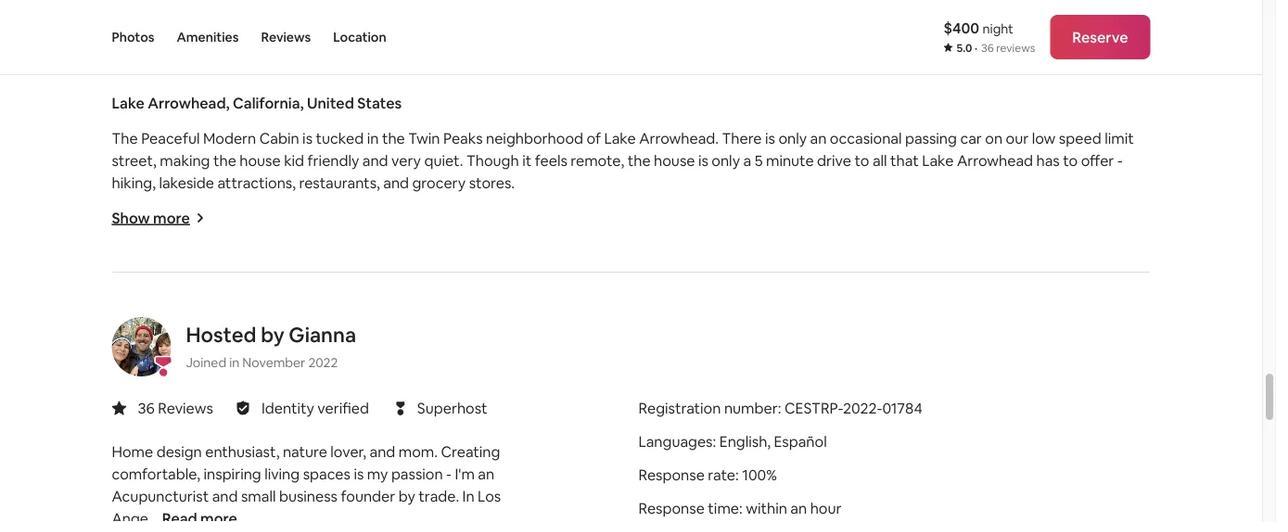 Task type: locate. For each thing, give the bounding box(es) containing it.
1 vertical spatial 36
[[138, 398, 155, 417]]

2 to from the left
[[1063, 151, 1078, 170]]

- left i'm
[[446, 464, 452, 483]]

an right i'm
[[478, 464, 494, 483]]

0 horizontal spatial -
[[446, 464, 452, 483]]

an left hour
[[790, 498, 807, 517]]

and down inspiring
[[212, 486, 238, 505]]

a inside the peaceful modern cabin is tucked in the twin peaks neighborhood of lake arrowhead.  there is only an occasional passing car on our low speed limit street, making the house kid friendly and very quiet.  though it feels remote, the house is only a 5 minute drive to all that lake arrowhead has to offer - hiking, lakeside attractions, restaurants, and grocery stores.
[[743, 151, 751, 170]]

1 horizontal spatial an
[[790, 498, 807, 517]]

2 horizontal spatial the
[[628, 151, 651, 170]]

󰀃
[[396, 397, 405, 419]]

nature
[[283, 442, 327, 461]]

response for response rate
[[638, 465, 705, 484]]

the up very
[[382, 128, 405, 147]]

a left 5
[[743, 151, 751, 170]]

an
[[810, 128, 827, 147], [478, 464, 494, 483], [790, 498, 807, 517]]

has
[[1036, 151, 1060, 170]]

0 horizontal spatial of
[[587, 128, 601, 147]]

1 vertical spatial -
[[446, 464, 452, 483]]

home
[[112, 442, 153, 461]]

2 horizontal spatial lake
[[922, 151, 954, 170]]

0 horizontal spatial an
[[478, 464, 494, 483]]

1 horizontal spatial of
[[1030, 52, 1038, 64]]

my
[[367, 464, 388, 483]]

a left map
[[1097, 52, 1102, 64]]

0 horizontal spatial in
[[229, 354, 240, 371]]

1 vertical spatial response
[[638, 498, 705, 517]]

by down passion
[[398, 486, 415, 505]]

that
[[890, 151, 919, 170]]

0 vertical spatial response
[[638, 465, 705, 484]]

drive
[[817, 151, 851, 170]]

gianna is a superhost. learn more about gianna. image
[[112, 317, 171, 376], [112, 317, 171, 376]]

low
[[1032, 128, 1056, 147]]

is down arrowhead.
[[698, 151, 708, 170]]

passing
[[905, 128, 957, 147]]

stores.
[[469, 173, 515, 192]]

to left "all"
[[855, 151, 869, 170]]

arrowhead
[[957, 151, 1033, 170]]

: for time
[[739, 498, 743, 517]]

lake
[[112, 93, 144, 112], [604, 128, 636, 147], [922, 151, 954, 170]]

report a map error
[[1068, 52, 1145, 64]]

house up attractions,
[[240, 151, 281, 170]]

response
[[638, 465, 705, 484], [638, 498, 705, 517]]

house
[[240, 151, 281, 170], [654, 151, 695, 170]]

acupuncturist
[[112, 486, 209, 505]]

hosted by gianna joined in november 2022
[[186, 321, 356, 371]]

in inside hosted by gianna joined in november 2022
[[229, 354, 240, 371]]

an inside the peaceful modern cabin is tucked in the twin peaks neighborhood of lake arrowhead.  there is only an occasional passing car on our low speed limit street, making the house kid friendly and very quiet.  though it feels remote, the house is only a 5 minute drive to all that lake arrowhead has to offer - hiking, lakeside attractions, restaurants, and grocery stores.
[[810, 128, 827, 147]]

1 vertical spatial a
[[743, 151, 751, 170]]

is left my
[[354, 464, 364, 483]]

lake down passing
[[922, 151, 954, 170]]

: for rate
[[735, 465, 739, 484]]

and
[[362, 151, 388, 170], [383, 173, 409, 192], [370, 442, 395, 461], [212, 486, 238, 505]]

: left "within"
[[739, 498, 743, 517]]

of left the use
[[1030, 52, 1038, 64]]

feels
[[535, 151, 567, 170]]

5.0
[[957, 41, 972, 55]]

living
[[264, 464, 300, 483]]

1 horizontal spatial in
[[367, 128, 379, 147]]

quiet.
[[424, 151, 463, 170]]

0 vertical spatial reviews
[[261, 29, 311, 45]]

0 vertical spatial by
[[261, 321, 284, 348]]

1 horizontal spatial 36
[[981, 41, 994, 55]]

house down arrowhead.
[[654, 151, 695, 170]]

the down the modern
[[213, 151, 236, 170]]

0 vertical spatial in
[[367, 128, 379, 147]]

0 vertical spatial -
[[1117, 151, 1123, 170]]

: left the english,
[[713, 432, 716, 451]]

1 vertical spatial lake
[[604, 128, 636, 147]]

creating
[[441, 442, 500, 461]]

spaces
[[303, 464, 350, 483]]

lake up remote,
[[604, 128, 636, 147]]

reviews up design
[[158, 398, 213, 417]]

1 horizontal spatial only
[[778, 128, 807, 147]]

enthusiast,
[[205, 442, 279, 461]]

trade.
[[419, 486, 459, 505]]

0 horizontal spatial by
[[261, 321, 284, 348]]

kid
[[284, 151, 304, 170]]

$400 night
[[944, 18, 1013, 37]]

- down limit on the top of the page
[[1117, 151, 1123, 170]]

2 response from the top
[[638, 498, 705, 517]]

a
[[1097, 52, 1102, 64], [743, 151, 751, 170]]

is inside home design enthusiast, nature lover, and mom.  creating comfortable, inspiring living spaces is my passion - i'm an acupuncturist and small business founder by trade.  in los ange…
[[354, 464, 364, 483]]

0 vertical spatial only
[[778, 128, 807, 147]]

is right 'there'
[[765, 128, 775, 147]]

verified
[[317, 398, 369, 417]]

1 vertical spatial of
[[587, 128, 601, 147]]

- inside home design enthusiast, nature lover, and mom.  creating comfortable, inspiring living spaces is my passion - i'm an acupuncturist and small business founder by trade.  in los ange…
[[446, 464, 452, 483]]

friendly
[[307, 151, 359, 170]]

36 up home
[[138, 398, 155, 417]]

2 vertical spatial an
[[790, 498, 807, 517]]

offer
[[1081, 151, 1114, 170]]

- inside the peaceful modern cabin is tucked in the twin peaks neighborhood of lake arrowhead.  there is only an occasional passing car on our low speed limit street, making the house kid friendly and very quiet.  though it feels remote, the house is only a 5 minute drive to all that lake arrowhead has to offer - hiking, lakeside attractions, restaurants, and grocery stores.
[[1117, 151, 1123, 170]]

mom.
[[399, 442, 438, 461]]

is
[[302, 128, 313, 147], [765, 128, 775, 147], [698, 151, 708, 170], [354, 464, 364, 483]]

response down response rate : 100%
[[638, 498, 705, 517]]

there
[[722, 128, 762, 147]]

0 horizontal spatial to
[[855, 151, 869, 170]]

2 horizontal spatial an
[[810, 128, 827, 147]]

1 response from the top
[[638, 465, 705, 484]]

in inside the peaceful modern cabin is tucked in the twin peaks neighborhood of lake arrowhead.  there is only an occasional passing car on our low speed limit street, making the house kid friendly and very quiet.  though it feels remote, the house is only a 5 minute drive to all that lake arrowhead has to offer - hiking, lakeside attractions, restaurants, and grocery stores.
[[367, 128, 379, 147]]

show
[[112, 208, 150, 227]]

by
[[261, 321, 284, 348], [398, 486, 415, 505]]

and down very
[[383, 173, 409, 192]]

by inside home design enthusiast, nature lover, and mom.  creating comfortable, inspiring living spaces is my passion - i'm an acupuncturist and small business founder by trade.  in los ange…
[[398, 486, 415, 505]]

occasional
[[830, 128, 902, 147]]

minute
[[766, 151, 814, 170]]

0 vertical spatial a
[[1097, 52, 1102, 64]]

car
[[960, 128, 982, 147]]

0 vertical spatial 36
[[981, 41, 994, 55]]

0 vertical spatial lake
[[112, 93, 144, 112]]

the right remote,
[[628, 151, 651, 170]]

of
[[1030, 52, 1038, 64], [587, 128, 601, 147]]

on
[[985, 128, 1003, 147]]

0 horizontal spatial only
[[712, 151, 740, 170]]

in
[[462, 486, 474, 505]]

reviews up california,
[[261, 29, 311, 45]]

in right joined
[[229, 354, 240, 371]]

1 vertical spatial in
[[229, 354, 240, 371]]

0 horizontal spatial 36
[[138, 398, 155, 417]]

0 vertical spatial an
[[810, 128, 827, 147]]

in right tucked
[[367, 128, 379, 147]]

1 vertical spatial by
[[398, 486, 415, 505]]

0 horizontal spatial a
[[743, 151, 751, 170]]

report
[[1068, 52, 1095, 64]]

only down 'there'
[[712, 151, 740, 170]]

1 vertical spatial reviews
[[158, 398, 213, 417]]

the peaceful modern cabin is tucked in the twin peaks neighborhood of lake arrowhead.  there is only an occasional passing car on our low speed limit street, making the house kid friendly and very quiet.  though it feels remote, the house is only a 5 minute drive to all that lake arrowhead has to offer - hiking, lakeside attractions, restaurants, and grocery stores.
[[112, 128, 1134, 192]]

an up "drive"
[[810, 128, 827, 147]]

reviews
[[261, 29, 311, 45], [158, 398, 213, 417]]

and left very
[[362, 151, 388, 170]]

: left 100%
[[735, 465, 739, 484]]

cabin
[[259, 128, 299, 147]]

and up my
[[370, 442, 395, 461]]

report a map error link
[[1068, 52, 1145, 64]]

01784
[[882, 398, 922, 417]]

peaks
[[443, 128, 483, 147]]

an inside home design enthusiast, nature lover, and mom.  creating comfortable, inspiring living spaces is my passion - i'm an acupuncturist and small business founder by trade.  in los ange…
[[478, 464, 494, 483]]

only up minute
[[778, 128, 807, 147]]

reserve
[[1072, 27, 1128, 46]]

5
[[755, 151, 763, 170]]

1 horizontal spatial -
[[1117, 151, 1123, 170]]

the
[[112, 128, 138, 147]]

response down 'languages'
[[638, 465, 705, 484]]

1 horizontal spatial lake
[[604, 128, 636, 147]]

: left cestrp-
[[778, 398, 781, 417]]

i'm
[[455, 464, 475, 483]]

all
[[873, 151, 887, 170]]

comfortable,
[[112, 464, 200, 483]]

number
[[724, 398, 778, 417]]

identity verified
[[262, 398, 369, 417]]

0 horizontal spatial house
[[240, 151, 281, 170]]

los
[[478, 486, 501, 505]]

of up remote,
[[587, 128, 601, 147]]

in
[[367, 128, 379, 147], [229, 354, 240, 371]]

0 vertical spatial of
[[1030, 52, 1038, 64]]

founder
[[341, 486, 395, 505]]

lake up the
[[112, 93, 144, 112]]

1 vertical spatial an
[[478, 464, 494, 483]]

to right the has
[[1063, 151, 1078, 170]]

reviews
[[996, 41, 1035, 55]]

1 horizontal spatial house
[[654, 151, 695, 170]]

1 horizontal spatial to
[[1063, 151, 1078, 170]]

inspiring
[[204, 464, 261, 483]]

to
[[855, 151, 869, 170], [1063, 151, 1078, 170]]

by up november
[[261, 321, 284, 348]]

1 horizontal spatial reviews
[[261, 29, 311, 45]]

36 right ·
[[981, 41, 994, 55]]

1 horizontal spatial by
[[398, 486, 415, 505]]



Task type: describe. For each thing, give the bounding box(es) containing it.
google map
showing 6 points of interest. region
[[56, 0, 1243, 162]]

ange…
[[112, 509, 159, 522]]

an for only
[[810, 128, 827, 147]]

response for response time
[[638, 498, 705, 517]]

neighborhood
[[486, 128, 583, 147]]

terms
[[1002, 52, 1028, 64]]

2022
[[308, 354, 338, 371]]

an for i'm
[[478, 464, 494, 483]]

0 horizontal spatial the
[[213, 151, 236, 170]]

tucked
[[316, 128, 364, 147]]

cestrp-
[[785, 398, 843, 417]]

within
[[746, 498, 787, 517]]

1 horizontal spatial the
[[382, 128, 405, 147]]

lakeside
[[159, 173, 214, 192]]

small
[[241, 486, 276, 505]]

use
[[1041, 52, 1056, 64]]

36 reviews
[[138, 398, 213, 417]]

google image
[[116, 40, 178, 64]]

by inside hosted by gianna joined in november 2022
[[261, 321, 284, 348]]

november
[[242, 354, 305, 371]]

passion
[[391, 464, 443, 483]]

is up kid
[[302, 128, 313, 147]]

restaurants,
[[299, 173, 380, 192]]

though
[[466, 151, 519, 170]]

·
[[975, 41, 977, 55]]

making
[[160, 151, 210, 170]]

remote,
[[571, 151, 624, 170]]

0 horizontal spatial reviews
[[158, 398, 213, 417]]

0 horizontal spatial lake
[[112, 93, 144, 112]]

home design enthusiast, nature lover, and mom.  creating comfortable, inspiring living spaces is my passion - i'm an acupuncturist and small business founder by trade.  in los ange…
[[112, 442, 501, 522]]

of inside the peaceful modern cabin is tucked in the twin peaks neighborhood of lake arrowhead.  there is only an occasional passing car on our low speed limit street, making the house kid friendly and very quiet.  though it feels remote, the house is only a 5 minute drive to all that lake arrowhead has to offer - hiking, lakeside attractions, restaurants, and grocery stores.
[[587, 128, 601, 147]]

2 vertical spatial lake
[[922, 151, 954, 170]]

2 house from the left
[[654, 151, 695, 170]]

2022-
[[843, 398, 882, 417]]

terms of use
[[1002, 52, 1056, 64]]

joined
[[186, 354, 226, 371]]

100%
[[742, 465, 777, 484]]

terms of use link
[[1002, 52, 1056, 64]]

night
[[983, 20, 1013, 37]]

1 horizontal spatial a
[[1097, 52, 1102, 64]]

5.0 · 36 reviews
[[957, 41, 1035, 55]]

twin
[[408, 128, 440, 147]]

location button
[[333, 0, 386, 74]]

show more button
[[112, 208, 205, 227]]

grocery
[[412, 173, 466, 192]]

hosted
[[186, 321, 256, 348]]

: for number
[[778, 398, 781, 417]]

$400
[[944, 18, 979, 37]]

reserve button
[[1050, 15, 1150, 59]]

superhost
[[417, 399, 487, 418]]

1 to from the left
[[855, 151, 869, 170]]

photos button
[[112, 0, 154, 74]]

identity
[[262, 398, 314, 417]]

design
[[156, 442, 202, 461]]

united
[[307, 93, 354, 112]]

rate
[[708, 465, 735, 484]]

1 vertical spatial only
[[712, 151, 740, 170]]

1 house from the left
[[240, 151, 281, 170]]

arrowhead.
[[639, 128, 719, 147]]

time
[[708, 498, 739, 517]]

hiking,
[[112, 173, 156, 192]]

map
[[1105, 52, 1123, 64]]

languages : english, español
[[638, 432, 827, 451]]

modern
[[203, 128, 256, 147]]

lake arrowhead, california, united states
[[112, 93, 402, 112]]

attractions,
[[217, 173, 296, 192]]

registration number : cestrp-2022-01784
[[638, 398, 922, 417]]

states
[[357, 93, 402, 112]]

business
[[279, 486, 338, 505]]

response time : within an hour
[[638, 498, 842, 517]]

español
[[774, 432, 827, 451]]

amenities button
[[177, 0, 239, 74]]

english,
[[719, 432, 771, 451]]

more
[[153, 208, 190, 227]]

street,
[[112, 151, 157, 170]]

error
[[1125, 52, 1145, 64]]

speed
[[1059, 128, 1101, 147]]

it
[[522, 151, 532, 170]]

limit
[[1105, 128, 1134, 147]]

hour
[[810, 498, 842, 517]]

location
[[333, 29, 386, 45]]

photos
[[112, 29, 154, 45]]

gianna
[[289, 321, 356, 348]]

peaceful
[[141, 128, 200, 147]]

languages
[[638, 432, 713, 451]]

reviews button
[[261, 0, 311, 74]]

response rate : 100%
[[638, 465, 777, 484]]



Task type: vqa. For each thing, say whether or not it's contained in the screenshot.
'that' to the right
no



